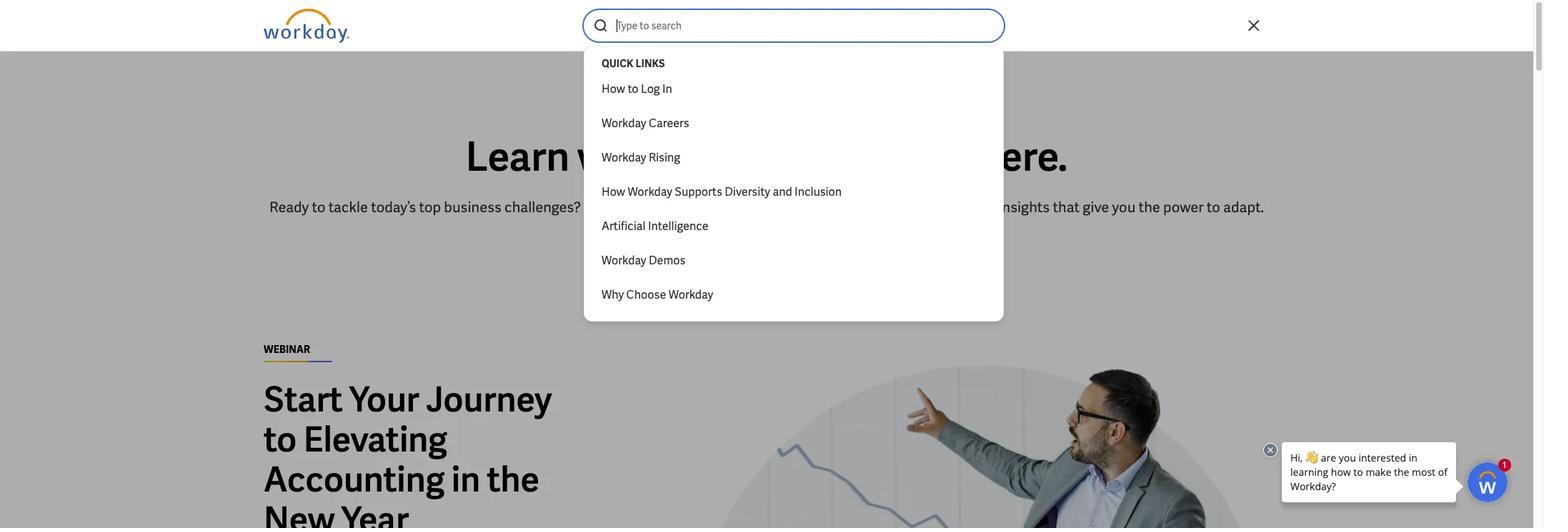 Task type: describe. For each thing, give the bounding box(es) containing it.
start your journey to elevating accounting in the new year
[[264, 378, 552, 528]]

webinar
[[264, 343, 310, 356]]

why
[[602, 287, 624, 302]]

journey
[[426, 378, 552, 422]]

adapt.
[[1224, 198, 1265, 217]]

anytime,
[[717, 131, 873, 183]]

upcoming
[[634, 198, 699, 217]]

webinar
[[855, 198, 907, 217]]

workday careers
[[602, 116, 690, 131]]

workday rising link
[[593, 141, 995, 175]]

an
[[615, 198, 631, 217]]

with
[[578, 131, 658, 183]]

how workday supports diversity and inclusion
[[602, 184, 842, 199]]

careers
[[649, 116, 690, 131]]

us
[[666, 131, 709, 183]]

artificial intelligence link
[[593, 209, 995, 244]]

stream
[[796, 198, 841, 217]]

intelligence
[[648, 219, 709, 234]]

to inside quick links list box
[[628, 81, 639, 97]]

replay
[[910, 198, 949, 217]]

challenges?
[[505, 198, 581, 217]]

start
[[264, 378, 343, 422]]

quick links
[[602, 57, 665, 70]]

workday rising
[[602, 150, 681, 165]]

Type to search text field
[[615, 18, 999, 34]]

or
[[779, 198, 792, 217]]

your
[[350, 378, 419, 422]]

year
[[342, 498, 409, 528]]

1 horizontal spatial the
[[1139, 198, 1161, 217]]

log
[[641, 81, 660, 97]]

elevating
[[304, 418, 447, 462]]

workday down "demos"
[[669, 287, 714, 302]]

how for how workday supports diversity and inclusion
[[602, 184, 625, 199]]

how workday supports diversity and inclusion link
[[593, 175, 995, 209]]

ready to tackle today's top business challenges? join an upcoming live session or stream a webinar replay to gain insights that give you the power to adapt.
[[269, 198, 1265, 217]]

power
[[1164, 198, 1204, 217]]

today's
[[371, 198, 416, 217]]

workday for rising
[[602, 150, 647, 165]]

demos
[[649, 253, 686, 268]]

workday up artificial intelligence
[[628, 184, 673, 199]]

ready
[[269, 198, 309, 217]]

that
[[1053, 198, 1080, 217]]

anywhere.
[[881, 131, 1068, 183]]

and
[[773, 184, 793, 199]]



Task type: vqa. For each thing, say whether or not it's contained in the screenshot.
All
no



Task type: locate. For each thing, give the bounding box(es) containing it.
why choose workday
[[602, 287, 714, 302]]

in
[[663, 81, 673, 97]]

give
[[1083, 198, 1110, 217]]

close image
[[1246, 17, 1263, 34]]

to inside the start your journey to elevating accounting in the new year
[[264, 418, 297, 462]]

you
[[1113, 198, 1136, 217]]

quick
[[602, 57, 634, 70]]

0 vertical spatial how
[[602, 81, 625, 97]]

the
[[1139, 198, 1161, 217], [487, 458, 540, 502]]

workday for demos
[[602, 253, 647, 268]]

how for how to log in
[[602, 81, 625, 97]]

1 how from the top
[[602, 81, 625, 97]]

learn with us anytime, anywhere.
[[466, 131, 1068, 183]]

lifestyle image image
[[693, 320, 1270, 528]]

new
[[264, 498, 335, 528]]

live
[[702, 198, 724, 217]]

diversity
[[725, 184, 771, 199]]

2 how from the top
[[602, 184, 625, 199]]

1 vertical spatial the
[[487, 458, 540, 502]]

a
[[844, 198, 852, 217]]

how down with
[[602, 184, 625, 199]]

workday down workday careers
[[602, 150, 647, 165]]

session
[[727, 198, 776, 217]]

workday down how to log in
[[602, 116, 647, 131]]

insights
[[999, 198, 1050, 217]]

accounting
[[264, 458, 445, 502]]

how to log in link
[[593, 72, 995, 107]]

how to log in
[[602, 81, 673, 97]]

business
[[444, 198, 502, 217]]

go to the homepage image
[[264, 9, 350, 43]]

workday demos
[[602, 253, 686, 268]]

choose
[[627, 287, 666, 302]]

links
[[636, 57, 665, 70]]

to
[[628, 81, 639, 97], [312, 198, 326, 217], [952, 198, 965, 217], [1207, 198, 1221, 217], [264, 418, 297, 462]]

workday for careers
[[602, 116, 647, 131]]

the right in
[[487, 458, 540, 502]]

inclusion
[[795, 184, 842, 199]]

top
[[419, 198, 441, 217]]

artificial intelligence
[[602, 219, 709, 234]]

tackle
[[329, 198, 368, 217]]

workday careers link
[[593, 107, 995, 141]]

workday
[[602, 116, 647, 131], [602, 150, 647, 165], [628, 184, 673, 199], [602, 253, 647, 268], [669, 287, 714, 302]]

0 horizontal spatial the
[[487, 458, 540, 502]]

how
[[602, 81, 625, 97], [602, 184, 625, 199]]

the inside the start your journey to elevating accounting in the new year
[[487, 458, 540, 502]]

workday down "artificial"
[[602, 253, 647, 268]]

1 vertical spatial how
[[602, 184, 625, 199]]

workday demos link
[[593, 244, 995, 278]]

gain
[[968, 198, 996, 217]]

artificial
[[602, 219, 646, 234]]

supports
[[675, 184, 723, 199]]

quick links list box
[[593, 72, 995, 312]]

0 vertical spatial the
[[1139, 198, 1161, 217]]

the right the you
[[1139, 198, 1161, 217]]

in
[[452, 458, 480, 502]]

learn
[[466, 131, 570, 183]]

how down quick
[[602, 81, 625, 97]]

why choose workday link
[[593, 278, 995, 312]]

join
[[584, 198, 612, 217]]

rising
[[649, 150, 681, 165]]



